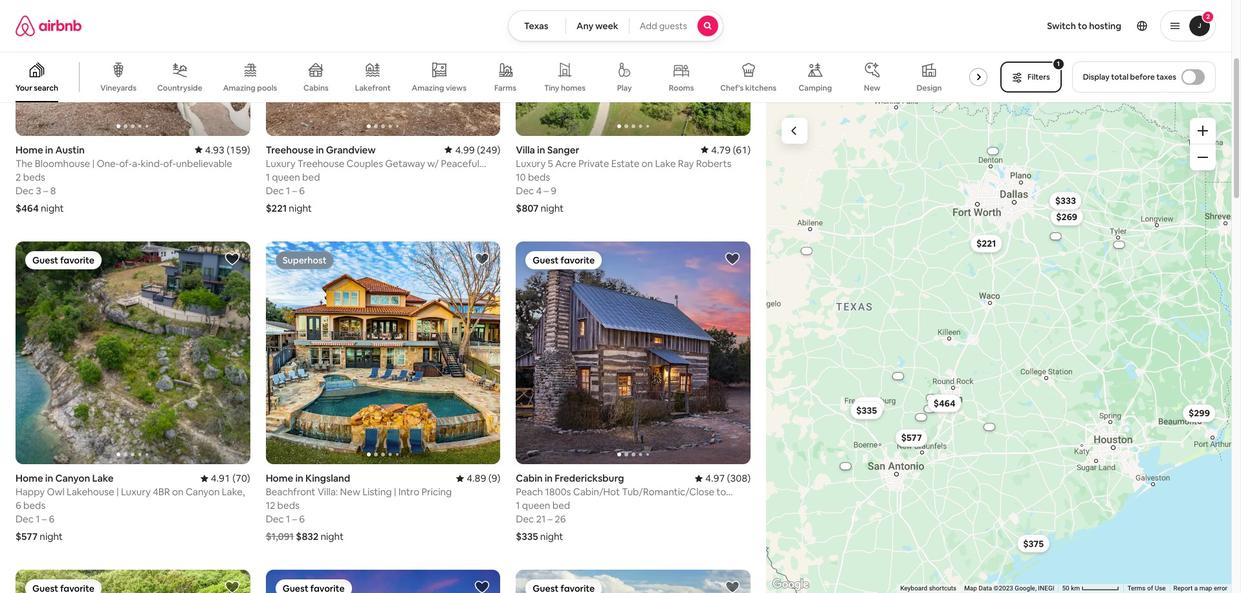 Task type: vqa. For each thing, say whether or not it's contained in the screenshot.
less
no



Task type: describe. For each thing, give the bounding box(es) containing it.
dec inside villa in sanger luxury 5 acre private estate on lake ray roberts 10 beds dec 4 – 9 $807 night
[[516, 184, 534, 197]]

terms
[[1128, 585, 1146, 592]]

$464 inside 'button'
[[934, 397, 956, 409]]

$577 inside the home in canyon lake happy owl lakehouse | luxury 4br on canyon lake, 6 beds dec 1 – 6 $577 night
[[16, 530, 38, 543]]

guests
[[660, 20, 688, 32]]

none search field containing texas
[[508, 10, 724, 41]]

on inside villa in sanger luxury 5 acre private estate on lake ray roberts 10 beds dec 4 – 9 $807 night
[[642, 157, 653, 169]]

21
[[537, 513, 546, 525]]

treehouse in grandview
[[266, 143, 376, 156]]

2 inside 'dropdown button'
[[1207, 12, 1211, 21]]

in for fredericksburg
[[545, 472, 553, 484]]

add to wishlist: home in ovalo image
[[725, 580, 741, 593]]

1 horizontal spatial new
[[865, 83, 881, 93]]

2 of- from the left
[[163, 157, 176, 169]]

chef's kitchens
[[721, 83, 777, 93]]

6 down owl
[[49, 513, 55, 525]]

$269 button
[[1051, 208, 1084, 226]]

$464 button
[[928, 394, 962, 412]]

private
[[579, 157, 610, 169]]

$335 inside 1 queen bed dec 21 – 26 $335 night
[[516, 530, 538, 543]]

1 of- from the left
[[119, 157, 132, 169]]

4.91 out of 5 average rating,  70 reviews image
[[200, 472, 250, 484]]

cabin in fredericksburg
[[516, 472, 624, 484]]

– inside home in kingsland beachfront villa: new listing | intro pricing 12 beds dec 1 – 6 $1,091 $832 night
[[292, 513, 297, 525]]

new inside home in kingsland beachfront villa: new listing | intro pricing 12 beds dec 1 – 6 $1,091 $832 night
[[340, 486, 361, 498]]

intro
[[399, 486, 420, 498]]

display
[[1084, 72, 1110, 82]]

50
[[1063, 585, 1070, 592]]

camping
[[799, 83, 833, 93]]

total
[[1112, 72, 1129, 82]]

pools
[[257, 83, 277, 93]]

one-
[[97, 157, 119, 169]]

1 queen bed dec 1 – 6 $221 night
[[266, 171, 320, 214]]

queen for 21
[[522, 499, 551, 512]]

ray
[[678, 157, 694, 169]]

$716 button
[[853, 397, 885, 415]]

on inside the home in canyon lake happy owl lakehouse | luxury 4br on canyon lake, 6 beds dec 1 – 6 $577 night
[[172, 486, 184, 498]]

unbelievable
[[176, 157, 232, 169]]

$221 button
[[971, 235, 1002, 253]]

roberts
[[697, 157, 732, 169]]

zoom out image
[[1199, 152, 1209, 163]]

beds inside villa in sanger luxury 5 acre private estate on lake ray roberts 10 beds dec 4 – 9 $807 night
[[528, 171, 551, 183]]

owl
[[47, 486, 65, 498]]

treehouse
[[266, 143, 314, 156]]

1 inside home in kingsland beachfront villa: new listing | intro pricing 12 beds dec 1 – 6 $1,091 $832 night
[[286, 513, 290, 525]]

amazing for amazing pools
[[223, 83, 256, 93]]

group containing amazing views
[[0, 52, 1031, 102]]

home for home in kingsland beachfront villa: new listing | intro pricing 12 beds dec 1 – 6 $1,091 $832 night
[[266, 472, 294, 484]]

design
[[917, 83, 943, 93]]

in for austin
[[45, 143, 53, 156]]

| for beachfront
[[394, 486, 397, 498]]

week
[[596, 20, 619, 32]]

$335 button
[[851, 401, 883, 420]]

$221 inside button
[[977, 238, 997, 249]]

google image
[[770, 576, 813, 593]]

2 button
[[1161, 10, 1217, 41]]

$299
[[1189, 408, 1211, 419]]

beds inside the home in austin the bloomhouse | one-of-a-kind-of-unbelievable 2 beds dec 3 – 8 $464 night
[[23, 171, 45, 183]]

lakehouse
[[67, 486, 114, 498]]

any week button
[[566, 10, 630, 41]]

0 vertical spatial canyon
[[55, 472, 90, 484]]

rooms
[[669, 83, 694, 93]]

4br
[[153, 486, 170, 498]]

dec inside the home in canyon lake happy owl lakehouse | luxury 4br on canyon lake, 6 beds dec 1 – 6 $577 night
[[16, 513, 34, 525]]

fredericksburg
[[555, 472, 624, 484]]

add
[[640, 20, 658, 32]]

(249)
[[477, 143, 501, 156]]

listing
[[363, 486, 392, 498]]

night inside home in kingsland beachfront villa: new listing | intro pricing 12 beds dec 1 – 6 $1,091 $832 night
[[321, 530, 344, 543]]

$464 inside the home in austin the bloomhouse | one-of-a-kind-of-unbelievable 2 beds dec 3 – 8 $464 night
[[16, 202, 39, 214]]

night inside 1 queen bed dec 21 – 26 $335 night
[[541, 530, 564, 543]]

kind-
[[141, 157, 163, 169]]

4.97
[[706, 472, 725, 484]]

4.79
[[712, 143, 731, 156]]

acre
[[556, 157, 577, 169]]

austin
[[55, 143, 85, 156]]

villa:
[[318, 486, 338, 498]]

amazing for amazing views
[[412, 83, 444, 93]]

villa
[[516, 143, 535, 156]]

3
[[36, 184, 41, 197]]

home for home in canyon lake happy owl lakehouse | luxury 4br on canyon lake, 6 beds dec 1 – 6 $577 night
[[16, 472, 43, 484]]

6 down happy
[[16, 499, 21, 512]]

your
[[16, 83, 32, 93]]

cabins
[[304, 83, 329, 93]]

$333
[[1056, 195, 1076, 207]]

add to wishlist: home in smithville image
[[475, 580, 490, 593]]

&
[[985, 83, 990, 93]]

6 inside home in kingsland beachfront villa: new listing | intro pricing 12 beds dec 1 – 6 $1,091 $832 night
[[299, 513, 305, 525]]

terms of use link
[[1128, 585, 1167, 592]]

map
[[965, 585, 978, 592]]

©2023
[[994, 585, 1014, 592]]

kingsland
[[306, 472, 351, 484]]

night inside the home in canyon lake happy owl lakehouse | luxury 4br on canyon lake, 6 beds dec 1 – 6 $577 night
[[40, 530, 63, 543]]

a-
[[132, 157, 141, 169]]

bed for dec 1 – 6
[[302, 171, 320, 183]]

report
[[1174, 585, 1194, 592]]

$375
[[1024, 538, 1044, 549]]

$375 button
[[1018, 535, 1050, 553]]

any week
[[577, 20, 619, 32]]

google,
[[1016, 585, 1037, 592]]

4.79 out of 5 average rating,  61 reviews image
[[701, 143, 751, 156]]

26
[[555, 513, 566, 525]]

(70)
[[233, 472, 250, 484]]

1 queen bed dec 21 – 26 $335 night
[[516, 499, 571, 543]]

night inside 1 queen bed dec 1 – 6 $221 night
[[289, 202, 312, 214]]

google map
showing 40 stays. region
[[767, 102, 1232, 593]]

countryside
[[157, 83, 202, 93]]

taxes
[[1157, 72, 1177, 82]]

switch to hosting link
[[1040, 12, 1130, 39]]

8
[[50, 184, 56, 197]]

zoom in image
[[1199, 126, 1209, 136]]

$807
[[516, 202, 539, 214]]



Task type: locate. For each thing, give the bounding box(es) containing it.
add to wishlist: home in canyon lake image
[[224, 251, 240, 266]]

dec inside the home in austin the bloomhouse | one-of-a-kind-of-unbelievable 2 beds dec 3 – 8 $464 night
[[16, 184, 34, 197]]

estate
[[612, 157, 640, 169]]

map
[[1200, 585, 1213, 592]]

happy
[[16, 486, 45, 498]]

luxury inside villa in sanger luxury 5 acre private estate on lake ray roberts 10 beds dec 4 – 9 $807 night
[[516, 157, 546, 169]]

1 horizontal spatial of-
[[163, 157, 176, 169]]

of- left kind-
[[119, 157, 132, 169]]

views
[[446, 83, 467, 93]]

4.89 (9)
[[467, 472, 501, 484]]

| right the 'lakehouse'
[[116, 486, 119, 498]]

in inside home in kingsland beachfront villa: new listing | intro pricing 12 beds dec 1 – 6 $1,091 $832 night
[[296, 472, 304, 484]]

0 vertical spatial lake
[[656, 157, 676, 169]]

of- right a-
[[163, 157, 176, 169]]

None search field
[[508, 10, 724, 41]]

switch to hosting
[[1048, 20, 1122, 32]]

display total before taxes
[[1084, 72, 1177, 82]]

on right estate
[[642, 157, 653, 169]]

0 horizontal spatial $464
[[16, 202, 39, 214]]

1 inside the home in canyon lake happy owl lakehouse | luxury 4br on canyon lake, 6 beds dec 1 – 6 $577 night
[[36, 513, 40, 525]]

queen up 21
[[522, 499, 551, 512]]

luxury left 4br
[[121, 486, 151, 498]]

$221 inside 1 queen bed dec 1 – 6 $221 night
[[266, 202, 287, 214]]

dec left 21
[[516, 513, 534, 525]]

amazing pools
[[223, 83, 277, 93]]

tiny
[[545, 83, 560, 93]]

– inside villa in sanger luxury 5 acre private estate on lake ray roberts 10 beds dec 4 – 9 $807 night
[[544, 184, 549, 197]]

canyon up owl
[[55, 472, 90, 484]]

$577 button
[[896, 429, 928, 447]]

of-
[[119, 157, 132, 169], [163, 157, 176, 169]]

0 horizontal spatial new
[[340, 486, 361, 498]]

lake,
[[222, 486, 245, 498]]

1 horizontal spatial $335
[[856, 405, 877, 416]]

chef's
[[721, 83, 744, 93]]

– up $832
[[292, 513, 297, 525]]

1 horizontal spatial 2
[[1207, 12, 1211, 21]]

$333 button
[[1050, 192, 1082, 210]]

kitchens
[[746, 83, 777, 93]]

4.99 out of 5 average rating,  249 reviews image
[[445, 143, 501, 156]]

0 vertical spatial new
[[865, 83, 881, 93]]

$577 inside button
[[901, 432, 922, 444]]

1 vertical spatial $221
[[977, 238, 997, 249]]

1 vertical spatial 2
[[16, 171, 21, 183]]

$335 inside button
[[856, 405, 877, 416]]

report a map error link
[[1174, 585, 1228, 592]]

keyboard shortcuts
[[901, 585, 957, 592]]

in up owl
[[45, 472, 53, 484]]

queen inside 1 queen bed dec 1 – 6 $221 night
[[272, 171, 300, 183]]

home in canyon lake happy owl lakehouse | luxury 4br on canyon lake, 6 beds dec 1 – 6 $577 night
[[16, 472, 245, 543]]

lakefront
[[355, 83, 391, 93]]

new left design
[[865, 83, 881, 93]]

new
[[865, 83, 881, 93], [340, 486, 361, 498]]

4.97 (308)
[[706, 472, 751, 484]]

night inside villa in sanger luxury 5 acre private estate on lake ray roberts 10 beds dec 4 – 9 $807 night
[[541, 202, 564, 214]]

0 vertical spatial on
[[642, 157, 653, 169]]

1 vertical spatial canyon
[[186, 486, 220, 498]]

shortcuts
[[930, 585, 957, 592]]

beds inside home in kingsland beachfront villa: new listing | intro pricing 12 beds dec 1 – 6 $1,091 $832 night
[[278, 499, 300, 512]]

luxury down villa
[[516, 157, 546, 169]]

dec left '4'
[[516, 184, 534, 197]]

4.91
[[211, 472, 230, 484]]

bed up 26 at the bottom of the page
[[553, 499, 571, 512]]

| left intro
[[394, 486, 397, 498]]

home up the
[[16, 143, 43, 156]]

in for sanger
[[538, 143, 546, 156]]

$464
[[16, 202, 39, 214], [934, 397, 956, 409]]

4.93 (159)
[[205, 143, 250, 156]]

group
[[0, 52, 1031, 102], [16, 241, 250, 464], [266, 241, 501, 464], [516, 241, 986, 464], [16, 570, 250, 593], [266, 570, 501, 593], [516, 570, 751, 593]]

1 inside 1 queen bed dec 21 – 26 $335 night
[[516, 499, 520, 512]]

night down treehouse
[[289, 202, 312, 214]]

– left 9
[[544, 184, 549, 197]]

0 vertical spatial queen
[[272, 171, 300, 183]]

– right 3
[[43, 184, 48, 197]]

queen inside 1 queen bed dec 21 – 26 $335 night
[[522, 499, 551, 512]]

1 horizontal spatial $221
[[977, 238, 997, 249]]

terms of use
[[1128, 585, 1167, 592]]

1 vertical spatial $464
[[934, 397, 956, 409]]

| for lake
[[116, 486, 119, 498]]

home inside the home in canyon lake happy owl lakehouse | luxury 4br on canyon lake, 6 beds dec 1 – 6 $577 night
[[16, 472, 43, 484]]

6 down treehouse
[[299, 184, 305, 197]]

canyon
[[55, 472, 90, 484], [186, 486, 220, 498]]

beds down happy
[[23, 499, 46, 512]]

in for grandview
[[316, 143, 324, 156]]

the
[[16, 157, 33, 169]]

switch
[[1048, 20, 1077, 32]]

lake up the 'lakehouse'
[[92, 472, 114, 484]]

0 horizontal spatial luxury
[[121, 486, 151, 498]]

lake inside villa in sanger luxury 5 acre private estate on lake ray roberts 10 beds dec 4 – 9 $807 night
[[656, 157, 676, 169]]

dec inside home in kingsland beachfront villa: new listing | intro pricing 12 beds dec 1 – 6 $1,091 $832 night
[[266, 513, 284, 525]]

4.91 (70)
[[211, 472, 250, 484]]

| inside the home in austin the bloomhouse | one-of-a-kind-of-unbelievable 2 beds dec 3 – 8 $464 night
[[92, 157, 95, 169]]

1 vertical spatial lake
[[92, 472, 114, 484]]

0 horizontal spatial $221
[[266, 202, 287, 214]]

vineyards
[[100, 83, 137, 93]]

0 vertical spatial $221
[[266, 202, 287, 214]]

night down 8
[[41, 202, 64, 214]]

0 horizontal spatial canyon
[[55, 472, 90, 484]]

10
[[516, 171, 526, 183]]

0 horizontal spatial of-
[[119, 157, 132, 169]]

$832
[[296, 530, 319, 543]]

add to wishlist: home in tyler image
[[224, 580, 240, 593]]

$716
[[859, 400, 879, 412]]

in inside the home in austin the bloomhouse | one-of-a-kind-of-unbelievable 2 beds dec 3 – 8 $464 night
[[45, 143, 53, 156]]

in up 'beachfront'
[[296, 472, 304, 484]]

– inside the home in canyon lake happy owl lakehouse | luxury 4br on canyon lake, 6 beds dec 1 – 6 $577 night
[[42, 513, 47, 525]]

amazing
[[412, 83, 444, 93], [223, 83, 256, 93]]

| inside home in kingsland beachfront villa: new listing | intro pricing 12 beds dec 1 – 6 $1,091 $832 night
[[394, 486, 397, 498]]

(9)
[[489, 472, 501, 484]]

in for kingsland
[[296, 472, 304, 484]]

dec down treehouse
[[266, 184, 284, 197]]

night right $832
[[321, 530, 344, 543]]

|
[[92, 157, 95, 169], [116, 486, 119, 498], [394, 486, 397, 498]]

in right treehouse
[[316, 143, 324, 156]]

– inside 1 queen bed dec 1 – 6 $221 night
[[292, 184, 297, 197]]

grandview
[[326, 143, 376, 156]]

4.89
[[467, 472, 487, 484]]

0 vertical spatial $335
[[856, 405, 877, 416]]

1 vertical spatial queen
[[522, 499, 551, 512]]

texas
[[525, 20, 549, 32]]

2
[[1207, 12, 1211, 21], [16, 171, 21, 183]]

home for home in austin the bloomhouse | one-of-a-kind-of-unbelievable 2 beds dec 3 – 8 $464 night
[[16, 143, 43, 156]]

4.79 (61)
[[712, 143, 751, 156]]

night down owl
[[40, 530, 63, 543]]

0 vertical spatial 2
[[1207, 12, 1211, 21]]

keyboard shortcuts button
[[901, 584, 957, 593]]

profile element
[[739, 0, 1217, 52]]

luxury inside the home in canyon lake happy owl lakehouse | luxury 4br on canyon lake, 6 beds dec 1 – 6 $577 night
[[121, 486, 151, 498]]

1 vertical spatial bed
[[553, 499, 571, 512]]

amazing left pools
[[223, 83, 256, 93]]

beds up 3
[[23, 171, 45, 183]]

–
[[43, 184, 48, 197], [292, 184, 297, 197], [544, 184, 549, 197], [42, 513, 47, 525], [292, 513, 297, 525], [548, 513, 553, 525]]

homes
[[561, 83, 586, 93]]

home up 'beachfront'
[[266, 472, 294, 484]]

beds down 'beachfront'
[[278, 499, 300, 512]]

in for canyon
[[45, 472, 53, 484]]

new right villa:
[[340, 486, 361, 498]]

on
[[642, 157, 653, 169], [172, 486, 184, 498]]

home up happy
[[16, 472, 43, 484]]

0 horizontal spatial lake
[[92, 472, 114, 484]]

2 horizontal spatial |
[[394, 486, 397, 498]]

1 vertical spatial $335
[[516, 530, 538, 543]]

home inside the home in austin the bloomhouse | one-of-a-kind-of-unbelievable 2 beds dec 3 – 8 $464 night
[[16, 143, 43, 156]]

night down 9
[[541, 202, 564, 214]]

pricing
[[422, 486, 452, 498]]

texas button
[[508, 10, 567, 41]]

6 inside 1 queen bed dec 1 – 6 $221 night
[[299, 184, 305, 197]]

canyon down 4.91
[[186, 486, 220, 498]]

queen down treehouse
[[272, 171, 300, 183]]

0 horizontal spatial 2
[[16, 171, 21, 183]]

lake left ray
[[656, 157, 676, 169]]

0 horizontal spatial $577
[[16, 530, 38, 543]]

4.99 (249)
[[455, 143, 501, 156]]

1 vertical spatial luxury
[[121, 486, 151, 498]]

amazing left 'views'
[[412, 83, 444, 93]]

bed inside 1 queen bed dec 21 – 26 $335 night
[[553, 499, 571, 512]]

| left the one-
[[92, 157, 95, 169]]

1 horizontal spatial $577
[[901, 432, 922, 444]]

0 horizontal spatial |
[[92, 157, 95, 169]]

beds inside the home in canyon lake happy owl lakehouse | luxury 4br on canyon lake, 6 beds dec 1 – 6 $577 night
[[23, 499, 46, 512]]

0 horizontal spatial on
[[172, 486, 184, 498]]

in inside the home in canyon lake happy owl lakehouse | luxury 4br on canyon lake, 6 beds dec 1 – 6 $577 night
[[45, 472, 53, 484]]

– down happy
[[42, 513, 47, 525]]

in right villa
[[538, 143, 546, 156]]

$335
[[856, 405, 877, 416], [516, 530, 538, 543]]

0 vertical spatial bed
[[302, 171, 320, 183]]

bed
[[969, 83, 983, 93]]

sanger
[[548, 143, 580, 156]]

add to wishlist: cabin in fredericksburg image
[[725, 251, 741, 266]]

dec down happy
[[16, 513, 34, 525]]

– inside the home in austin the bloomhouse | one-of-a-kind-of-unbelievable 2 beds dec 3 – 8 $464 night
[[43, 184, 48, 197]]

0 horizontal spatial $335
[[516, 530, 538, 543]]

bed for dec 21 – 26
[[553, 499, 571, 512]]

4.93 out of 5 average rating,  159 reviews image
[[195, 143, 250, 156]]

1 horizontal spatial amazing
[[412, 83, 444, 93]]

filters
[[1028, 72, 1051, 82]]

dec down 12
[[266, 513, 284, 525]]

any
[[577, 20, 594, 32]]

filters button
[[1001, 62, 1062, 93]]

1 vertical spatial new
[[340, 486, 361, 498]]

lake inside the home in canyon lake happy owl lakehouse | luxury 4br on canyon lake, 6 beds dec 1 – 6 $577 night
[[92, 472, 114, 484]]

1 horizontal spatial $464
[[934, 397, 956, 409]]

$269
[[1057, 211, 1078, 223]]

4.97 out of 5 average rating,  308 reviews image
[[695, 472, 751, 484]]

1 horizontal spatial luxury
[[516, 157, 546, 169]]

home in kingsland beachfront villa: new listing | intro pricing 12 beds dec 1 – 6 $1,091 $832 night
[[266, 472, 452, 543]]

(159)
[[227, 143, 250, 156]]

bed down treehouse in grandview
[[302, 171, 320, 183]]

1 horizontal spatial lake
[[656, 157, 676, 169]]

4.89 out of 5 average rating,  9 reviews image
[[457, 472, 501, 484]]

| inside the home in canyon lake happy owl lakehouse | luxury 4br on canyon lake, 6 beds dec 1 – 6 $577 night
[[116, 486, 119, 498]]

cabin
[[516, 472, 543, 484]]

in
[[45, 143, 53, 156], [316, 143, 324, 156], [538, 143, 546, 156], [45, 472, 53, 484], [296, 472, 304, 484], [545, 472, 553, 484]]

tiny homes
[[545, 83, 586, 93]]

dec left 3
[[16, 184, 34, 197]]

night down 26 at the bottom of the page
[[541, 530, 564, 543]]

1 vertical spatial $577
[[16, 530, 38, 543]]

– down treehouse
[[292, 184, 297, 197]]

home in austin the bloomhouse | one-of-a-kind-of-unbelievable 2 beds dec 3 – 8 $464 night
[[16, 143, 232, 214]]

50 km
[[1063, 585, 1082, 592]]

in right cabin
[[545, 472, 553, 484]]

2 inside the home in austin the bloomhouse | one-of-a-kind-of-unbelievable 2 beds dec 3 – 8 $464 night
[[16, 171, 21, 183]]

in inside villa in sanger luxury 5 acre private estate on lake ray roberts 10 beds dec 4 – 9 $807 night
[[538, 143, 546, 156]]

– inside 1 queen bed dec 21 – 26 $335 night
[[548, 513, 553, 525]]

home inside home in kingsland beachfront villa: new listing | intro pricing 12 beds dec 1 – 6 $1,091 $832 night
[[266, 472, 294, 484]]

queen for 1
[[272, 171, 300, 183]]

add to wishlist: home in kingsland image
[[475, 251, 490, 266]]

bed inside 1 queen bed dec 1 – 6 $221 night
[[302, 171, 320, 183]]

– right 21
[[548, 513, 553, 525]]

5
[[548, 157, 553, 169]]

0 vertical spatial $577
[[901, 432, 922, 444]]

beds up '4'
[[528, 171, 551, 183]]

dec inside 1 queen bed dec 21 – 26 $335 night
[[516, 513, 534, 525]]

0 horizontal spatial queen
[[272, 171, 300, 183]]

1 horizontal spatial |
[[116, 486, 119, 498]]

6 up $832
[[299, 513, 305, 525]]

data
[[979, 585, 993, 592]]

0 horizontal spatial amazing
[[223, 83, 256, 93]]

beachfront
[[266, 486, 316, 498]]

(308)
[[728, 472, 751, 484]]

1 vertical spatial on
[[172, 486, 184, 498]]

dec
[[16, 184, 34, 197], [266, 184, 284, 197], [516, 184, 534, 197], [16, 513, 34, 525], [266, 513, 284, 525], [516, 513, 534, 525]]

1 horizontal spatial on
[[642, 157, 653, 169]]

0 vertical spatial $464
[[16, 202, 39, 214]]

villa in sanger luxury 5 acre private estate on lake ray roberts 10 beds dec 4 – 9 $807 night
[[516, 143, 732, 214]]

1 horizontal spatial queen
[[522, 499, 551, 512]]

50 km button
[[1059, 584, 1124, 593]]

to
[[1079, 20, 1088, 32]]

0 vertical spatial luxury
[[516, 157, 546, 169]]

1 horizontal spatial bed
[[553, 499, 571, 512]]

night inside the home in austin the bloomhouse | one-of-a-kind-of-unbelievable 2 beds dec 3 – 8 $464 night
[[41, 202, 64, 214]]

0 horizontal spatial bed
[[302, 171, 320, 183]]

1 horizontal spatial canyon
[[186, 486, 220, 498]]

on right 4br
[[172, 486, 184, 498]]

farms
[[495, 83, 517, 93]]

(61)
[[733, 143, 751, 156]]

dec inside 1 queen bed dec 1 – 6 $221 night
[[266, 184, 284, 197]]

in up bloomhouse
[[45, 143, 53, 156]]



